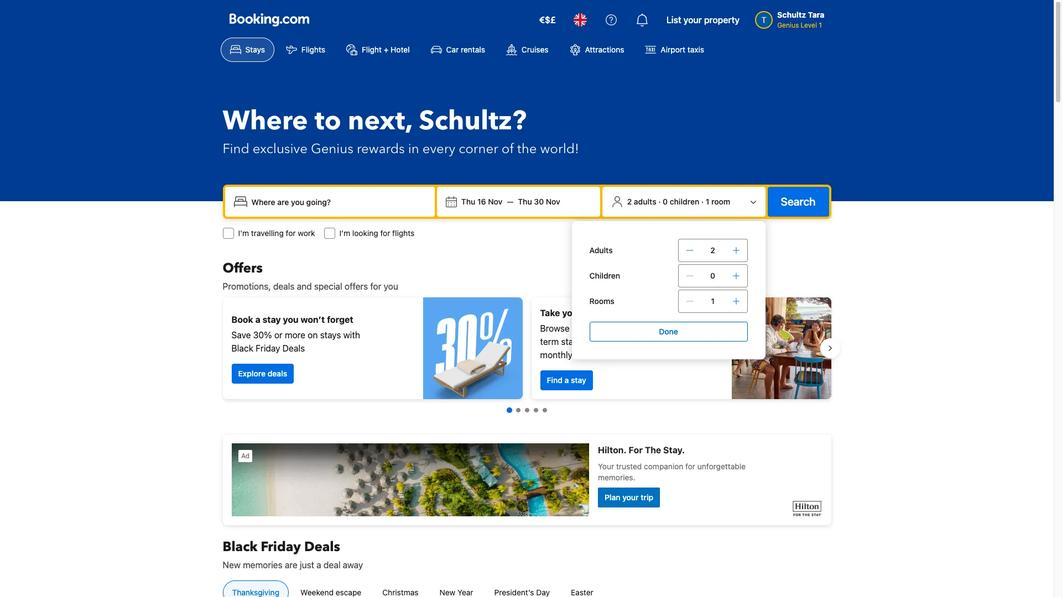 Task type: describe. For each thing, give the bounding box(es) containing it.
list
[[666, 15, 681, 25]]

next,
[[348, 103, 412, 139]]

1 thu from the left
[[461, 197, 475, 206]]

list your property
[[666, 15, 740, 25]]

flights link
[[277, 38, 335, 62]]

black inside book a stay you won't forget save 30% or more on stays with black friday deals
[[231, 343, 253, 353]]

car rentals
[[446, 45, 485, 54]]

friday inside book a stay you won't forget save 30% or more on stays with black friday deals
[[256, 343, 280, 353]]

room
[[711, 197, 730, 206]]

search button
[[767, 187, 829, 217]]

rooms
[[589, 296, 614, 306]]

are
[[285, 560, 297, 570]]

rentals
[[461, 45, 485, 54]]

browse
[[540, 324, 570, 334]]

done button
[[589, 322, 748, 342]]

for inside offers promotions, deals and special offers for you
[[370, 282, 381, 292]]

2 for 2
[[710, 246, 715, 255]]

of
[[502, 140, 514, 158]]

looking
[[352, 228, 378, 238]]

yet
[[651, 308, 665, 318]]

list your property link
[[660, 7, 746, 33]]

stay for find
[[571, 376, 586, 385]]

deal
[[324, 560, 340, 570]]

airport taxis
[[661, 45, 704, 54]]

away
[[343, 560, 363, 570]]

tab list inside main content
[[214, 581, 612, 597]]

thu 30 nov button
[[513, 192, 565, 212]]

attractions link
[[560, 38, 634, 62]]

where
[[223, 103, 308, 139]]

schultz tara genius level 1
[[777, 10, 824, 29]]

region containing take your longest holiday yet
[[214, 293, 840, 404]]

cruises
[[522, 45, 548, 54]]

adults
[[634, 197, 656, 206]]

friday inside black friday deals new memories are just a deal away
[[261, 538, 301, 556]]

and
[[297, 282, 312, 292]]

flight + hotel link
[[337, 38, 419, 62]]

2 adults · 0 children · 1 room button
[[607, 191, 761, 212]]

airport taxis link
[[636, 38, 714, 62]]

hotel
[[391, 45, 410, 54]]

€$£
[[539, 15, 556, 25]]

progress bar inside main content
[[506, 408, 547, 413]]

long-
[[649, 324, 670, 334]]

take your longest holiday yet image
[[732, 298, 831, 399]]

flight + hotel
[[362, 45, 410, 54]]

+
[[384, 45, 389, 54]]

stays link
[[220, 38, 274, 62]]

i'm looking for flights
[[339, 228, 414, 238]]

or
[[274, 330, 283, 340]]

properties
[[572, 324, 613, 334]]

where to next, schultz? find exclusive genius rewards in every corner of the world!
[[223, 103, 579, 158]]

genius inside where to next, schultz? find exclusive genius rewards in every corner of the world!
[[311, 140, 353, 158]]

search for black friday deals on stays image
[[423, 298, 522, 399]]

children
[[589, 271, 620, 280]]

find a stay
[[547, 376, 586, 385]]

genius inside schultz tara genius level 1
[[777, 21, 799, 29]]

you inside offers promotions, deals and special offers for you
[[384, 282, 398, 292]]

reduced
[[621, 337, 654, 347]]

a for book
[[255, 315, 260, 325]]

explore deals
[[238, 369, 287, 378]]

30
[[534, 197, 544, 206]]

for for work
[[286, 228, 296, 238]]

with
[[343, 330, 360, 340]]

2 thu from the left
[[518, 197, 532, 206]]

1 nov from the left
[[488, 197, 502, 206]]

offers
[[345, 282, 368, 292]]

longest
[[584, 308, 616, 318]]

find a stay link
[[540, 371, 593, 391]]

find inside region
[[547, 376, 562, 385]]

adults
[[589, 246, 613, 255]]

rewards
[[357, 140, 405, 158]]

forget
[[327, 315, 353, 325]]

level
[[801, 21, 817, 29]]

flight
[[362, 45, 382, 54]]

holiday
[[618, 308, 649, 318]]

2 nov from the left
[[546, 197, 560, 206]]

airport
[[661, 45, 685, 54]]

1 · from the left
[[658, 197, 661, 206]]

book
[[231, 315, 253, 325]]

deals inside black friday deals new memories are just a deal away
[[304, 538, 340, 556]]

Where are you going? field
[[247, 192, 430, 212]]

every
[[422, 140, 455, 158]]

€$£ button
[[532, 7, 562, 33]]

2 vertical spatial 1
[[711, 296, 715, 306]]

i'm
[[339, 228, 350, 238]]

explore
[[238, 369, 266, 378]]

deals inside 'explore deals' link
[[268, 369, 287, 378]]

won't
[[301, 315, 325, 325]]

tara
[[808, 10, 824, 19]]

in
[[408, 140, 419, 158]]



Task type: locate. For each thing, give the bounding box(es) containing it.
deals right explore
[[268, 369, 287, 378]]

you up more
[[283, 315, 299, 325]]

0 horizontal spatial your
[[562, 308, 581, 318]]

stay
[[262, 315, 281, 325], [571, 376, 586, 385]]

1 vertical spatial you
[[283, 315, 299, 325]]

2 left adults on the right top
[[627, 197, 632, 206]]

1 horizontal spatial a
[[317, 560, 321, 570]]

1 horizontal spatial genius
[[777, 21, 799, 29]]

genius down schultz
[[777, 21, 799, 29]]

offers
[[223, 259, 263, 278]]

promotions,
[[223, 282, 271, 292]]

1 vertical spatial 1
[[706, 197, 709, 206]]

genius
[[777, 21, 799, 29], [311, 140, 353, 158]]

stay inside book a stay you won't forget save 30% or more on stays with black friday deals
[[262, 315, 281, 325]]

—
[[507, 197, 513, 206]]

on
[[308, 330, 318, 340]]

offers promotions, deals and special offers for you
[[223, 259, 398, 292]]

1 horizontal spatial find
[[547, 376, 562, 385]]

just
[[300, 560, 314, 570]]

1 horizontal spatial thu
[[518, 197, 532, 206]]

1 inside the 2 adults · 0 children · 1 room button
[[706, 197, 709, 206]]

at
[[611, 337, 619, 347]]

0 vertical spatial you
[[384, 282, 398, 292]]

1 vertical spatial 2
[[710, 246, 715, 255]]

your for longest
[[562, 308, 581, 318]]

search
[[781, 195, 816, 208]]

deals left "and"
[[273, 282, 295, 292]]

your right 'take'
[[562, 308, 581, 318]]

thu 16 nov button
[[457, 192, 507, 212]]

black
[[231, 343, 253, 353], [223, 538, 258, 556]]

more
[[285, 330, 305, 340]]

30%
[[253, 330, 272, 340]]

book a stay you won't forget save 30% or more on stays with black friday deals
[[231, 315, 360, 353]]

0 horizontal spatial thu
[[461, 197, 475, 206]]

genius down to
[[311, 140, 353, 158]]

schultz
[[777, 10, 806, 19]]

0 horizontal spatial 1
[[706, 197, 709, 206]]

1 vertical spatial black
[[223, 538, 258, 556]]

a for find
[[565, 376, 569, 385]]

your right list
[[684, 15, 702, 25]]

take your longest holiday yet browse properties offering long- term stays, many at reduced monthly rates.
[[540, 308, 670, 360]]

cruises link
[[497, 38, 558, 62]]

2 vertical spatial a
[[317, 560, 321, 570]]

0 vertical spatial 1
[[819, 21, 822, 29]]

1 horizontal spatial you
[[384, 282, 398, 292]]

1 vertical spatial genius
[[311, 140, 353, 158]]

a inside find a stay link
[[565, 376, 569, 385]]

black inside black friday deals new memories are just a deal away
[[223, 538, 258, 556]]

thu left 16
[[461, 197, 475, 206]]

0 vertical spatial 0
[[663, 197, 668, 206]]

your inside take your longest holiday yet browse properties offering long- term stays, many at reduced monthly rates.
[[562, 308, 581, 318]]

thu 16 nov — thu 30 nov
[[461, 197, 560, 206]]

0 horizontal spatial nov
[[488, 197, 502, 206]]

1 left room
[[706, 197, 709, 206]]

0 vertical spatial genius
[[777, 21, 799, 29]]

deals
[[282, 343, 305, 353], [304, 538, 340, 556]]

car
[[446, 45, 459, 54]]

deals down more
[[282, 343, 305, 353]]

flights
[[392, 228, 414, 238]]

property
[[704, 15, 740, 25]]

deals
[[273, 282, 295, 292], [268, 369, 287, 378]]

children
[[670, 197, 699, 206]]

you right offers
[[384, 282, 398, 292]]

you inside book a stay you won't forget save 30% or more on stays with black friday deals
[[283, 315, 299, 325]]

0 vertical spatial deals
[[282, 343, 305, 353]]

a
[[255, 315, 260, 325], [565, 376, 569, 385], [317, 560, 321, 570]]

· right children
[[701, 197, 704, 206]]

a inside book a stay you won't forget save 30% or more on stays with black friday deals
[[255, 315, 260, 325]]

a inside black friday deals new memories are just a deal away
[[317, 560, 321, 570]]

i'm travelling for work
[[238, 228, 315, 238]]

car rentals link
[[421, 38, 494, 62]]

for for flights
[[380, 228, 390, 238]]

attractions
[[585, 45, 624, 54]]

term
[[540, 337, 559, 347]]

stays,
[[561, 337, 585, 347]]

deals inside book a stay you won't forget save 30% or more on stays with black friday deals
[[282, 343, 305, 353]]

main content containing offers
[[214, 259, 840, 597]]

find down where
[[223, 140, 249, 158]]

2
[[627, 197, 632, 206], [710, 246, 715, 255]]

2 horizontal spatial 1
[[819, 21, 822, 29]]

thu left 30 at the top right of page
[[518, 197, 532, 206]]

0 vertical spatial stay
[[262, 315, 281, 325]]

1 inside schultz tara genius level 1
[[819, 21, 822, 29]]

a down 'monthly'
[[565, 376, 569, 385]]

nov right 30 at the top right of page
[[546, 197, 560, 206]]

1 vertical spatial find
[[547, 376, 562, 385]]

done
[[659, 327, 678, 336]]

2 down room
[[710, 246, 715, 255]]

travelling
[[251, 228, 284, 238]]

0 horizontal spatial 2
[[627, 197, 632, 206]]

black up new
[[223, 538, 258, 556]]

exclusive
[[253, 140, 308, 158]]

schultz?
[[419, 103, 527, 139]]

work
[[298, 228, 315, 238]]

stays
[[320, 330, 341, 340]]

1 horizontal spatial 2
[[710, 246, 715, 255]]

for left flights
[[380, 228, 390, 238]]

region
[[214, 293, 840, 404]]

0 vertical spatial friday
[[256, 343, 280, 353]]

friday
[[256, 343, 280, 353], [261, 538, 301, 556]]

1 vertical spatial 0
[[710, 271, 715, 280]]

main content
[[214, 259, 840, 597]]

· right adults on the right top
[[658, 197, 661, 206]]

deals inside offers promotions, deals and special offers for you
[[273, 282, 295, 292]]

1 horizontal spatial 0
[[710, 271, 715, 280]]

1 vertical spatial your
[[562, 308, 581, 318]]

1 vertical spatial friday
[[261, 538, 301, 556]]

find inside where to next, schultz? find exclusive genius rewards in every corner of the world!
[[223, 140, 249, 158]]

take
[[540, 308, 560, 318]]

1 horizontal spatial ·
[[701, 197, 704, 206]]

0 horizontal spatial ·
[[658, 197, 661, 206]]

0 vertical spatial find
[[223, 140, 249, 158]]

stay up or
[[262, 315, 281, 325]]

black down save
[[231, 343, 253, 353]]

2 inside button
[[627, 197, 632, 206]]

16
[[477, 197, 486, 206]]

1 vertical spatial stay
[[571, 376, 586, 385]]

find
[[223, 140, 249, 158], [547, 376, 562, 385]]

your
[[684, 15, 702, 25], [562, 308, 581, 318]]

progress bar
[[506, 408, 547, 413]]

flights
[[301, 45, 325, 54]]

1 down tara
[[819, 21, 822, 29]]

friday down "30%"
[[256, 343, 280, 353]]

new
[[223, 560, 241, 570]]

1 vertical spatial deals
[[268, 369, 287, 378]]

for right offers
[[370, 282, 381, 292]]

for
[[286, 228, 296, 238], [380, 228, 390, 238], [370, 282, 381, 292]]

2 horizontal spatial a
[[565, 376, 569, 385]]

2 adults · 0 children · 1 room
[[627, 197, 730, 206]]

0 horizontal spatial find
[[223, 140, 249, 158]]

0 horizontal spatial a
[[255, 315, 260, 325]]

advertisement region
[[223, 435, 831, 525]]

friday up are
[[261, 538, 301, 556]]

1 horizontal spatial stay
[[571, 376, 586, 385]]

booking.com image
[[229, 13, 309, 27]]

a right just
[[317, 560, 321, 570]]

you
[[384, 282, 398, 292], [283, 315, 299, 325]]

i'm
[[238, 228, 249, 238]]

1 horizontal spatial nov
[[546, 197, 560, 206]]

0 horizontal spatial you
[[283, 315, 299, 325]]

the
[[517, 140, 537, 158]]

0 horizontal spatial stay
[[262, 315, 281, 325]]

1 horizontal spatial your
[[684, 15, 702, 25]]

0 vertical spatial black
[[231, 343, 253, 353]]

0 vertical spatial 2
[[627, 197, 632, 206]]

0 vertical spatial deals
[[273, 282, 295, 292]]

a right the book
[[255, 315, 260, 325]]

1 up done 'button' on the right bottom of page
[[711, 296, 715, 306]]

0 horizontal spatial genius
[[311, 140, 353, 158]]

rates.
[[575, 350, 597, 360]]

find down 'monthly'
[[547, 376, 562, 385]]

stay down rates.
[[571, 376, 586, 385]]

save
[[231, 330, 251, 340]]

explore deals link
[[231, 364, 294, 384]]

1 vertical spatial deals
[[304, 538, 340, 556]]

deals up deal
[[304, 538, 340, 556]]

0 horizontal spatial 0
[[663, 197, 668, 206]]

special
[[314, 282, 342, 292]]

1 vertical spatial a
[[565, 376, 569, 385]]

taxis
[[687, 45, 704, 54]]

2 · from the left
[[701, 197, 704, 206]]

for left 'work'
[[286, 228, 296, 238]]

to
[[315, 103, 341, 139]]

monthly
[[540, 350, 572, 360]]

2 for 2 adults · 0 children · 1 room
[[627, 197, 632, 206]]

0 inside button
[[663, 197, 668, 206]]

stay for book
[[262, 315, 281, 325]]

0 vertical spatial a
[[255, 315, 260, 325]]

nov right 16
[[488, 197, 502, 206]]

world!
[[540, 140, 579, 158]]

many
[[587, 337, 609, 347]]

your account menu schultz tara genius level 1 element
[[755, 5, 829, 30]]

thu
[[461, 197, 475, 206], [518, 197, 532, 206]]

stays
[[245, 45, 265, 54]]

0 vertical spatial your
[[684, 15, 702, 25]]

1 horizontal spatial 1
[[711, 296, 715, 306]]

black friday deals new memories are just a deal away
[[223, 538, 363, 570]]

tab list
[[214, 581, 612, 597]]

memories
[[243, 560, 282, 570]]

your for property
[[684, 15, 702, 25]]



Task type: vqa. For each thing, say whether or not it's contained in the screenshot.
rightmost THU
yes



